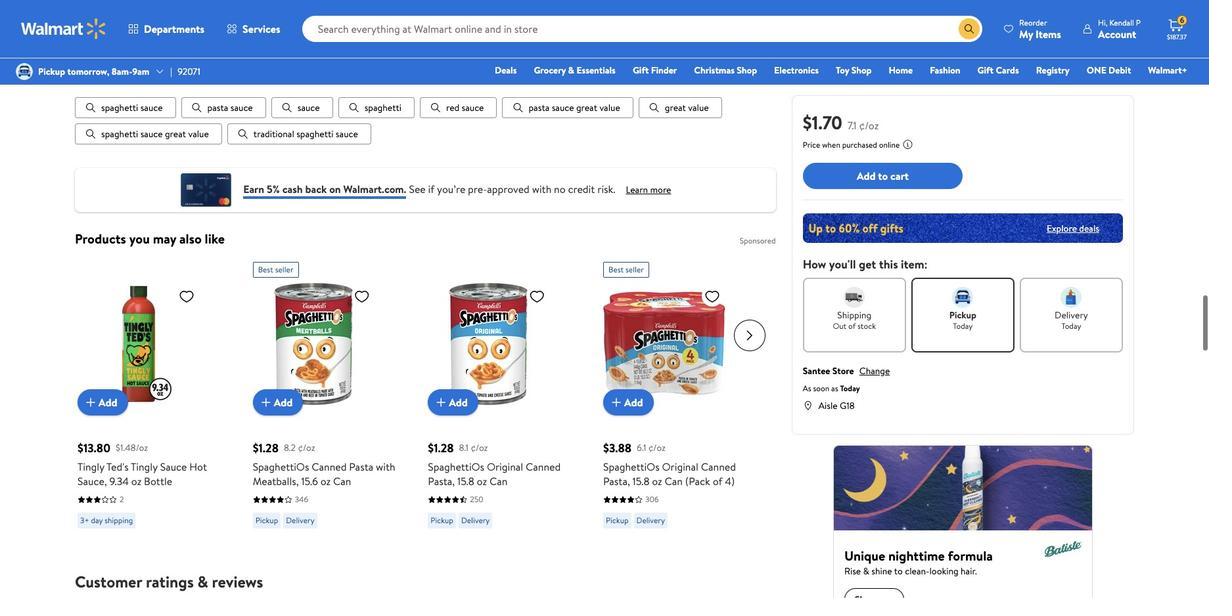 Task type: vqa. For each thing, say whether or not it's contained in the screenshot.
Cell
no



Task type: describe. For each thing, give the bounding box(es) containing it.
shop for christmas shop
[[737, 64, 757, 77]]

gift for gift finder
[[633, 64, 649, 77]]

traditional spaghetti sauce list item
[[227, 124, 371, 145]]

Walmart Site-Wide search field
[[302, 16, 983, 42]]

best for $1.28
[[258, 265, 273, 276]]

pasta
[[349, 460, 374, 475]]

gift finder
[[633, 64, 677, 77]]

items
[[1036, 27, 1062, 41]]

hi, kendall p account
[[1098, 17, 1141, 41]]

how
[[803, 256, 827, 273]]

you're
[[437, 182, 466, 197]]

fashion
[[930, 64, 961, 77]]

0 horizontal spatial &
[[198, 572, 208, 594]]

delivery down intent image for delivery
[[1055, 309, 1088, 322]]

citric
[[254, 20, 283, 34]]

gift cards
[[978, 64, 1019, 77]]

store
[[833, 365, 854, 378]]

spaghetti sauce great value button
[[75, 124, 222, 145]]

value for pasta sauce great value
[[600, 102, 620, 115]]

add to favorites list, spaghettios original canned pasta, 15.8 oz can (pack of 4) image
[[705, 289, 720, 305]]

$13.80 $1.48/oz tingly ted's tingly sauce hot sauce, 9.34 oz bottle
[[78, 441, 207, 489]]

in
[[347, 7, 356, 20]]

1 tomato from the left
[[85, 7, 123, 20]]

$1.28 8.1 ¢/oz spaghettios original canned pasta, 15.8 oz can
[[428, 441, 561, 489]]

add button for tingly ted's tingly sauce hot sauce, 9.34 oz bottle image
[[78, 390, 128, 416]]

registry
[[1036, 64, 1070, 77]]

sauce for red sauce
[[462, 102, 484, 115]]

$1.28 for meatballs,
[[253, 441, 279, 457]]

next slide for products you may also like list image
[[734, 320, 766, 352]]

spaghetti for spaghetti sauce
[[101, 102, 138, 115]]

intent image for delivery image
[[1061, 287, 1082, 308]]

search icon image
[[964, 24, 975, 34]]

than
[[531, 7, 556, 20]]

add button for spaghettios original canned pasta, 15.8 oz can (pack of 4) image
[[603, 390, 654, 416]]

spaghetti sauce great value list item
[[75, 124, 222, 145]]

shop for toy shop
[[852, 64, 872, 77]]

add inside button
[[857, 169, 876, 183]]

how you'll get this item:
[[803, 256, 928, 273]]

add to cart image for the spaghettios canned pasta with meatballs, 15.6 oz can image
[[258, 395, 274, 411]]

spaghetti sauce
[[101, 102, 163, 115]]

| 92071
[[170, 65, 200, 78]]

p
[[1136, 17, 1141, 28]]

spaghetti list item
[[338, 98, 415, 119]]

deals
[[1080, 222, 1100, 235]]

account
[[1098, 27, 1137, 41]]

pre-
[[468, 182, 487, 197]]

grocery & essentials
[[534, 64, 616, 77]]

3+
[[80, 516, 89, 527]]

3 tomato from the left
[[358, 7, 396, 20]]

hi,
[[1098, 17, 1108, 28]]

add to cart button
[[803, 163, 963, 189]]

sauce inside list item
[[336, 128, 358, 141]]

seller for $3.88
[[626, 265, 644, 276]]

pasta sauce great value
[[529, 102, 620, 115]]

pasta sauce great value button
[[503, 98, 634, 119]]

juice,
[[398, 7, 425, 20]]

7.1
[[848, 118, 857, 133]]

explore deals
[[1047, 222, 1100, 235]]

sauce up 'traditional spaghetti sauce'
[[298, 102, 320, 115]]

credit
[[568, 182, 595, 197]]

puree
[[125, 7, 154, 20]]

can for $1.28
[[490, 475, 508, 489]]

reorder
[[1020, 17, 1047, 28]]

today for pickup
[[953, 321, 973, 332]]

explore deals link
[[1042, 217, 1105, 240]]

online
[[879, 139, 900, 151]]

306
[[646, 495, 659, 506]]

(water,
[[156, 7, 191, 20]]

2%
[[558, 7, 569, 20]]

add to cart
[[857, 169, 909, 183]]

refine your search
[[75, 68, 174, 85]]

6
[[1180, 15, 1185, 26]]

250
[[470, 495, 484, 506]]

change button
[[860, 365, 890, 378]]

deals link
[[489, 63, 523, 78]]

back
[[305, 182, 327, 197]]

sauce
[[160, 460, 187, 475]]

best seller for $3.88
[[609, 265, 644, 276]]

2 tingly from the left
[[131, 460, 158, 475]]

spaghetti button
[[338, 98, 415, 119]]

pasta, for $3.88
[[603, 475, 630, 489]]

cash
[[282, 182, 303, 197]]

as
[[832, 383, 839, 394]]

legal information image
[[903, 139, 913, 150]]

essentials
[[577, 64, 616, 77]]

day
[[91, 516, 103, 527]]

with inside $1.28 8.2 ¢/oz spaghettios canned pasta with meatballs, 15.6 oz can
[[376, 460, 396, 475]]

stock
[[858, 321, 876, 332]]

spaghetti sauce list item
[[75, 98, 176, 119]]

add for the spaghettios canned pasta with meatballs, 15.6 oz can image
[[274, 396, 293, 410]]

meatballs,
[[253, 475, 299, 489]]

oz inside "$1.28 8.1 ¢/oz spaghettios original canned pasta, 15.8 oz can"
[[477, 475, 487, 489]]

up to sixty percent off deals. shop now. image
[[803, 214, 1123, 243]]

great for pasta sauce great value
[[576, 102, 598, 115]]

on
[[329, 182, 341, 197]]

search
[[140, 68, 174, 85]]

walmart+ link
[[1143, 63, 1194, 78]]

gift cards link
[[972, 63, 1025, 78]]

add to favorites list, spaghettios original canned pasta, 15.8 oz can image
[[529, 289, 545, 305]]

change
[[860, 365, 890, 378]]

delivery down 346
[[286, 516, 315, 527]]

pickup today
[[950, 309, 977, 332]]

$1.70 7.1 ¢/oz
[[803, 110, 879, 135]]

learn
[[626, 183, 648, 197]]

shipping
[[105, 516, 133, 527]]

soybean
[[589, 7, 631, 20]]

sponsored
[[740, 236, 776, 247]]

also
[[179, 230, 202, 248]]

traditional spaghetti sauce button
[[227, 124, 371, 145]]

get
[[859, 256, 876, 273]]

explore
[[1047, 222, 1077, 235]]

oz inside $3.88 6.1 ¢/oz spaghettios original canned pasta, 15.8 oz can (pack of 4)
[[652, 475, 662, 489]]

original for $1.28
[[487, 460, 523, 475]]

add to cart image for spaghettios original canned pasta, 15.8 oz can image on the left
[[433, 395, 449, 411]]

sauce for pasta sauce great value
[[552, 102, 574, 115]]

toy shop link
[[830, 63, 878, 78]]

acid.
[[285, 20, 309, 34]]

add to favorites list, tingly ted's tingly sauce hot sauce, 9.34 oz bottle image
[[179, 289, 195, 305]]

add for spaghettios original canned pasta, 15.8 oz can image on the left
[[449, 396, 468, 410]]

intent image for shipping image
[[844, 287, 865, 308]]

Search search field
[[302, 16, 983, 42]]

earn
[[243, 182, 264, 197]]

add to favorites list, spaghettios canned pasta with meatballs, 15.6 oz can image
[[354, 289, 370, 305]]

spaghettios original canned pasta, 15.8 oz can (pack of 4) image
[[603, 284, 726, 406]]

aisle
[[819, 400, 838, 413]]

value inside 'great value' button
[[688, 102, 709, 115]]

list containing spaghetti sauce
[[75, 98, 776, 145]]

red
[[446, 102, 460, 115]]

spices,
[[220, 20, 252, 34]]

of inside $3.88 6.1 ¢/oz spaghettios original canned pasta, 15.8 oz can (pack of 4)
[[713, 475, 723, 489]]

pasta for pasta sauce
[[207, 102, 228, 115]]

|
[[170, 65, 172, 78]]

christmas shop link
[[688, 63, 763, 78]]

traditional spaghetti sauce
[[254, 128, 358, 141]]

add for spaghettios original canned pasta, 15.8 oz can (pack of 4) image
[[624, 396, 643, 410]]



Task type: locate. For each thing, give the bounding box(es) containing it.
2 horizontal spatial today
[[1062, 321, 1082, 332]]

great inside button
[[665, 102, 686, 115]]

shipping out of stock
[[833, 309, 876, 332]]

spaghettios down 8.1
[[428, 460, 484, 475]]

shop right toy
[[852, 64, 872, 77]]

1 horizontal spatial of
[[849, 321, 856, 332]]

1 add to cart image from the left
[[83, 395, 99, 411]]

great for spaghetti sauce great value
[[165, 128, 186, 141]]

0 horizontal spatial can
[[333, 475, 351, 489]]

original for $3.88
[[662, 460, 699, 475]]

¢/oz inside $3.88 6.1 ¢/oz spaghettios original canned pasta, 15.8 oz can (pack of 4)
[[649, 442, 666, 455]]

1 horizontal spatial $1.28
[[428, 441, 454, 457]]

0 horizontal spatial today
[[840, 383, 860, 394]]

& right ratings
[[198, 572, 208, 594]]

4 add button from the left
[[603, 390, 654, 416]]

¢/oz for $1.28 8.1 ¢/oz spaghettios original canned pasta, 15.8 oz can
[[471, 442, 488, 455]]

grocery
[[534, 64, 566, 77]]

today inside santee store change as soon as today
[[840, 383, 860, 394]]

price
[[803, 139, 821, 151]]

15.8 for $3.88
[[633, 475, 650, 489]]

1 spaghettios from the left
[[253, 460, 309, 475]]

2 $1.28 from the left
[[428, 441, 454, 457]]

2 horizontal spatial great
[[665, 102, 686, 115]]

0 horizontal spatial tomato
[[85, 7, 123, 20]]

if
[[428, 182, 435, 197]]

2 original from the left
[[662, 460, 699, 475]]

spaghettios down 8.2
[[253, 460, 309, 475]]

add up 8.2
[[274, 396, 293, 410]]

add button for spaghettios original canned pasta, 15.8 oz can image on the left
[[428, 390, 478, 416]]

red sauce list item
[[420, 98, 497, 119]]

346
[[295, 495, 308, 506]]

1 product group from the left
[[78, 257, 234, 549]]

spaghettios canned pasta with meatballs, 15.6 oz can image
[[253, 284, 375, 406]]

1 pasta, from the left
[[428, 475, 455, 489]]

sauce down spaghetti sauce
[[140, 128, 163, 141]]

oz inside $13.80 $1.48/oz tingly ted's tingly sauce hot sauce, 9.34 oz bottle
[[131, 475, 142, 489]]

spaghettios inside $3.88 6.1 ¢/oz spaghettios original canned pasta, 15.8 oz can (pack of 4)
[[603, 460, 660, 475]]

0 horizontal spatial canned
[[312, 460, 347, 475]]

1 horizontal spatial tomato
[[193, 7, 231, 20]]

sauce for pasta sauce
[[231, 102, 253, 115]]

3 can from the left
[[665, 475, 683, 489]]

1 add to cart image from the left
[[258, 395, 274, 411]]

can for $3.88
[[665, 475, 683, 489]]

spaghettios inside "$1.28 8.1 ¢/oz spaghettios original canned pasta, 15.8 oz can"
[[428, 460, 484, 475]]

$1.28 inside "$1.28 8.1 ¢/oz spaghettios original canned pasta, 15.8 oz can"
[[428, 441, 454, 457]]

toy
[[836, 64, 850, 77]]

today inside delivery today
[[1062, 321, 1082, 332]]

1 oz from the left
[[131, 475, 142, 489]]

add button up $13.80
[[78, 390, 128, 416]]

& right grocery
[[568, 64, 575, 77]]

list
[[75, 98, 776, 145]]

seller for $1.28
[[275, 265, 294, 276]]

original inside $3.88 6.1 ¢/oz spaghettios original canned pasta, 15.8 oz can (pack of 4)
[[662, 460, 699, 475]]

red sauce button
[[420, 98, 497, 119]]

0 horizontal spatial gift
[[633, 64, 649, 77]]

0 vertical spatial &
[[568, 64, 575, 77]]

0 horizontal spatial spaghettios
[[253, 460, 309, 475]]

4 oz from the left
[[652, 475, 662, 489]]

0 horizontal spatial with
[[376, 460, 396, 475]]

0 horizontal spatial pasta
[[207, 102, 228, 115]]

paste),
[[233, 7, 264, 20]]

diced
[[267, 7, 295, 20]]

spaghettios inside $1.28 8.2 ¢/oz spaghettios canned pasta with meatballs, 15.6 oz can
[[253, 460, 309, 475]]

capital one  earn 5% cash back on walmart.com. see if you're pre-approved with no credit risk. learn more element
[[626, 183, 671, 197]]

1 tingly from the left
[[78, 460, 104, 475]]

$1.28
[[253, 441, 279, 457], [428, 441, 454, 457]]

2 product group from the left
[[253, 257, 410, 549]]

1 horizontal spatial pasta,
[[603, 475, 630, 489]]

2 can from the left
[[490, 475, 508, 489]]

3 add button from the left
[[428, 390, 478, 416]]

¢/oz right 8.2
[[298, 442, 315, 455]]

you
[[129, 230, 150, 248]]

cart
[[891, 169, 909, 183]]

add button
[[78, 390, 128, 416], [253, 390, 303, 416], [428, 390, 478, 416], [603, 390, 654, 416]]

your
[[113, 68, 137, 85]]

red sauce
[[446, 102, 484, 115]]

2 best from the left
[[609, 265, 624, 276]]

canned inside $1.28 8.2 ¢/oz spaghettios canned pasta with meatballs, 15.6 oz can
[[312, 460, 347, 475]]

1 horizontal spatial 15.8
[[633, 475, 650, 489]]

great inside button
[[165, 128, 186, 141]]

2 spaghettios from the left
[[428, 460, 484, 475]]

spaghetti inside list item
[[297, 128, 334, 141]]

$1.28 left 8.2
[[253, 441, 279, 457]]

1 15.8 from the left
[[457, 475, 474, 489]]

3 oz from the left
[[477, 475, 487, 489]]

canned
[[312, 460, 347, 475], [526, 460, 561, 475], [701, 460, 736, 475]]

¢/oz for $1.70 7.1 ¢/oz
[[860, 118, 879, 133]]

¢/oz inside "$1.28 8.1 ¢/oz spaghettios original canned pasta, 15.8 oz can"
[[471, 442, 488, 455]]

departments button
[[117, 13, 216, 45]]

spaghetti inside "list item"
[[101, 128, 138, 141]]

add up 6.1
[[624, 396, 643, 410]]

cards
[[996, 64, 1019, 77]]

spaghettios for $1.28
[[253, 460, 309, 475]]

finder
[[651, 64, 677, 77]]

great
[[576, 102, 598, 115], [665, 102, 686, 115], [165, 128, 186, 141]]

tingly ted's tingly sauce hot sauce, 9.34 oz bottle image
[[78, 284, 200, 406]]

3 product group from the left
[[428, 257, 585, 549]]

great down finder
[[665, 102, 686, 115]]

best seller for $1.28
[[258, 265, 294, 276]]

of right out
[[849, 321, 856, 332]]

$1.28 8.2 ¢/oz spaghettios canned pasta with meatballs, 15.6 oz can
[[253, 441, 396, 489]]

0 horizontal spatial add to cart image
[[83, 395, 99, 411]]

contains
[[462, 7, 508, 20]]

dehydrated down puree at the left
[[122, 20, 182, 34]]

add to cart image
[[83, 395, 99, 411], [609, 395, 624, 411]]

$187.37
[[1167, 32, 1187, 41]]

2 best seller from the left
[[609, 265, 644, 276]]

spaghettios for $3.88
[[603, 460, 660, 475]]

spaghetti for spaghetti
[[365, 102, 402, 115]]

delivery today
[[1055, 309, 1088, 332]]

fashion link
[[924, 63, 967, 78]]

of:
[[572, 7, 587, 20]]

1 horizontal spatial with
[[532, 182, 552, 197]]

great value list item
[[639, 98, 722, 119]]

dehydrated right salt,
[[676, 7, 736, 20]]

pasta, for $1.28
[[428, 475, 455, 489]]

value inside spaghetti sauce great value button
[[188, 128, 209, 141]]

0 horizontal spatial of
[[713, 475, 723, 489]]

0 horizontal spatial $1.28
[[253, 441, 279, 457]]

oz up '250'
[[477, 475, 487, 489]]

oz up '306'
[[652, 475, 662, 489]]

0 horizontal spatial add to cart image
[[258, 395, 274, 411]]

to
[[878, 169, 888, 183]]

gift left cards
[[978, 64, 994, 77]]

3+ day shipping
[[80, 516, 133, 527]]

today for delivery
[[1062, 321, 1082, 332]]

1 horizontal spatial today
[[953, 321, 973, 332]]

0 horizontal spatial shop
[[737, 64, 757, 77]]

0 horizontal spatial best
[[258, 265, 273, 276]]

1 horizontal spatial pasta
[[529, 102, 550, 115]]

reorder my items
[[1020, 17, 1062, 41]]

today right as
[[840, 383, 860, 394]]

one debit
[[1087, 64, 1132, 77]]

oz inside $1.28 8.2 ¢/oz spaghettios canned pasta with meatballs, 15.6 oz can
[[321, 475, 331, 489]]

pasta
[[207, 102, 228, 115], [529, 102, 550, 115]]

can inside "$1.28 8.1 ¢/oz spaghettios original canned pasta, 15.8 oz can"
[[490, 475, 508, 489]]

today inside pickup today
[[953, 321, 973, 332]]

kendall
[[1110, 17, 1135, 28]]

pasta sauce great value list item
[[503, 98, 634, 119]]

1 vertical spatial &
[[198, 572, 208, 594]]

pasta inside pasta sauce button
[[207, 102, 228, 115]]

great inside button
[[576, 102, 598, 115]]

see
[[409, 182, 426, 197]]

1 horizontal spatial best
[[609, 265, 624, 276]]

2 add to cart image from the left
[[609, 395, 624, 411]]

tingly down $13.80
[[78, 460, 104, 475]]

1 canned from the left
[[312, 460, 347, 475]]

15.8 up '250'
[[457, 475, 474, 489]]

spaghetti
[[101, 102, 138, 115], [365, 102, 402, 115], [101, 128, 138, 141], [297, 128, 334, 141]]

2 pasta from the left
[[529, 102, 550, 115]]

0 vertical spatial dehydrated
[[676, 7, 736, 20]]

canned inside $3.88 6.1 ¢/oz spaghettios original canned pasta, 15.8 oz can (pack of 4)
[[701, 460, 736, 475]]

pasta, inside $3.88 6.1 ¢/oz spaghettios original canned pasta, 15.8 oz can (pack of 4)
[[603, 475, 630, 489]]

pasta sauce list item
[[181, 98, 266, 119]]

risk.
[[598, 182, 616, 197]]

add for tingly ted's tingly sauce hot sauce, 9.34 oz bottle image
[[99, 396, 117, 410]]

add up 8.1
[[449, 396, 468, 410]]

with left no
[[532, 182, 552, 197]]

christmas shop
[[694, 64, 757, 77]]

intent image for pickup image
[[953, 287, 974, 308]]

¢/oz right 6.1
[[649, 442, 666, 455]]

15.8 inside $3.88 6.1 ¢/oz spaghettios original canned pasta, 15.8 oz can (pack of 4)
[[633, 475, 650, 489]]

¢/oz right 8.1
[[471, 442, 488, 455]]

shop
[[737, 64, 757, 77], [852, 64, 872, 77]]

sauce for spaghetti sauce
[[140, 102, 163, 115]]

customer
[[75, 572, 142, 594]]

product group containing $3.88
[[603, 257, 760, 549]]

sauce inside 'list item'
[[552, 102, 574, 115]]

add to cart image for tingly ted's tingly sauce hot sauce, 9.34 oz bottle image
[[83, 395, 99, 411]]

walmart.com.
[[343, 182, 407, 197]]

you'll
[[829, 256, 856, 273]]

tomato right the in at the left top of page
[[358, 7, 396, 20]]

2 tomato from the left
[[193, 7, 231, 20]]

oz right 9.34
[[131, 475, 142, 489]]

2 canned from the left
[[526, 460, 561, 475]]

capitalone image
[[180, 174, 233, 207]]

one debit link
[[1081, 63, 1137, 78]]

walmart image
[[21, 18, 106, 39]]

value down christmas
[[688, 102, 709, 115]]

3 canned from the left
[[701, 460, 736, 475]]

¢/oz inside $1.70 7.1 ¢/oz
[[860, 118, 879, 133]]

product group
[[78, 257, 234, 549], [253, 257, 410, 549], [428, 257, 585, 549], [603, 257, 760, 549]]

may
[[153, 230, 176, 248]]

1 vertical spatial dehydrated
[[122, 20, 182, 34]]

shop inside 'link'
[[737, 64, 757, 77]]

hot
[[189, 460, 207, 475]]

2 seller from the left
[[626, 265, 644, 276]]

1 best seller from the left
[[258, 265, 294, 276]]

purchased
[[843, 139, 877, 151]]

0 horizontal spatial pasta,
[[428, 475, 455, 489]]

of left 4)
[[713, 475, 723, 489]]

0 vertical spatial of
[[849, 321, 856, 332]]

sauce inside "list item"
[[140, 128, 163, 141]]

great down essentials
[[576, 102, 598, 115]]

15.8 up '306'
[[633, 475, 650, 489]]

0 horizontal spatial original
[[487, 460, 523, 475]]

pickup
[[38, 65, 65, 78], [950, 309, 977, 322], [255, 516, 278, 527], [431, 516, 453, 527], [606, 516, 629, 527]]

0 horizontal spatial value
[[188, 128, 209, 141]]

shop right christmas
[[737, 64, 757, 77]]

today down intent image for pickup
[[953, 321, 973, 332]]

oz right 15.6
[[321, 475, 331, 489]]

2 shop from the left
[[852, 64, 872, 77]]

sauce down spaghetti list item
[[336, 128, 358, 141]]

spaghettios original canned pasta, 15.8 oz can image
[[428, 284, 550, 406]]

product group containing $13.80
[[78, 257, 234, 549]]

great down pasta sauce button
[[165, 128, 186, 141]]

1 horizontal spatial shop
[[852, 64, 872, 77]]

92071
[[178, 65, 200, 78]]

add up $13.80
[[99, 396, 117, 410]]

best seller
[[258, 265, 294, 276], [609, 265, 644, 276]]

add button up $3.88
[[603, 390, 654, 416]]

ratings
[[146, 572, 194, 594]]

spaghetti for spaghetti sauce great value
[[101, 128, 138, 141]]

gift for gift cards
[[978, 64, 994, 77]]

2 horizontal spatial tomato
[[358, 7, 396, 20]]

pasta, inside "$1.28 8.1 ¢/oz spaghettios original canned pasta, 15.8 oz can"
[[428, 475, 455, 489]]

like
[[205, 230, 225, 248]]

best for $3.88
[[609, 265, 624, 276]]

$3.88 6.1 ¢/oz spaghettios original canned pasta, 15.8 oz can (pack of 4)
[[603, 441, 736, 489]]

1 horizontal spatial seller
[[626, 265, 644, 276]]

with right pasta
[[376, 460, 396, 475]]

1 horizontal spatial add to cart image
[[609, 395, 624, 411]]

2 oz from the left
[[321, 475, 331, 489]]

2 horizontal spatial spaghettios
[[603, 460, 660, 475]]

tomato
[[85, 7, 123, 20], [193, 7, 231, 20], [358, 7, 396, 20]]

2 horizontal spatial can
[[665, 475, 683, 489]]

add to cart image for spaghettios original canned pasta, 15.8 oz can (pack of 4) image
[[609, 395, 624, 411]]

sauce list item
[[271, 98, 333, 119]]

1 horizontal spatial tingly
[[131, 460, 158, 475]]

spaghettios
[[253, 460, 309, 475], [428, 460, 484, 475], [603, 460, 660, 475]]

15.8 for $1.28
[[457, 475, 474, 489]]

value down pasta sauce button
[[188, 128, 209, 141]]

2 add button from the left
[[253, 390, 303, 416]]

aisle g18
[[819, 400, 855, 413]]

tomato up garlic,
[[85, 7, 123, 20]]

sugar,
[[427, 7, 460, 20]]

1 horizontal spatial original
[[662, 460, 699, 475]]

3 spaghettios from the left
[[603, 460, 660, 475]]

value down essentials
[[600, 102, 620, 115]]

services button
[[216, 13, 292, 45]]

1 vertical spatial of
[[713, 475, 723, 489]]

¢/oz for $3.88 6.1 ¢/oz spaghettios original canned pasta, 15.8 oz can (pack of 4)
[[649, 442, 666, 455]]

1 can from the left
[[333, 475, 351, 489]]

$13.80
[[78, 441, 110, 457]]

8am-
[[112, 65, 132, 78]]

toy shop
[[836, 64, 872, 77]]

4 product group from the left
[[603, 257, 760, 549]]

tomato puree (water, tomato paste), diced tomatoes in tomato juice, sugar, contains less than 2% of: soybean oil, salt, dehydrated garlic, dehydrated onion, spices, citric acid.
[[85, 7, 736, 34]]

1 original from the left
[[487, 460, 523, 475]]

1 vertical spatial with
[[376, 460, 396, 475]]

sauce up spaghetti sauce great value "list item"
[[140, 102, 163, 115]]

0 vertical spatial with
[[532, 182, 552, 197]]

price when purchased online
[[803, 139, 900, 151]]

original inside "$1.28 8.1 ¢/oz spaghettios original canned pasta, 15.8 oz can"
[[487, 460, 523, 475]]

1 horizontal spatial best seller
[[609, 265, 644, 276]]

2 add to cart image from the left
[[433, 395, 449, 411]]

$1.28 left 8.1
[[428, 441, 454, 457]]

add to cart image up $13.80
[[83, 395, 99, 411]]

1 horizontal spatial can
[[490, 475, 508, 489]]

$1.28 for 15.8
[[428, 441, 454, 457]]

1 horizontal spatial great
[[576, 102, 598, 115]]

pasta inside pasta sauce great value button
[[529, 102, 550, 115]]

1 seller from the left
[[275, 265, 294, 276]]

tomato up 'onion,' on the top
[[193, 7, 231, 20]]

can inside $3.88 6.1 ¢/oz spaghettios original canned pasta, 15.8 oz can (pack of 4)
[[665, 475, 683, 489]]

pickup tomorrow, 8am-9am
[[38, 65, 149, 78]]

1 horizontal spatial canned
[[526, 460, 561, 475]]

refine
[[75, 68, 110, 85]]

add button for the spaghettios canned pasta with meatballs, 15.6 oz can image
[[253, 390, 303, 416]]

add left to
[[857, 169, 876, 183]]

15.6
[[301, 475, 318, 489]]

item:
[[901, 256, 928, 273]]

sauce down grocery & essentials
[[552, 102, 574, 115]]

registry link
[[1031, 63, 1076, 78]]

add
[[857, 169, 876, 183], [99, 396, 117, 410], [274, 396, 293, 410], [449, 396, 468, 410], [624, 396, 643, 410]]

1 pasta from the left
[[207, 102, 228, 115]]

1 $1.28 from the left
[[253, 441, 279, 457]]

bottle
[[144, 475, 172, 489]]

add to cart image up $3.88
[[609, 395, 624, 411]]

shipping
[[838, 309, 872, 322]]

sauce right the "red"
[[462, 102, 484, 115]]

8.1
[[459, 442, 469, 455]]

2 horizontal spatial value
[[688, 102, 709, 115]]

1 horizontal spatial add to cart image
[[433, 395, 449, 411]]

sauce left sauce button
[[231, 102, 253, 115]]

¢/oz inside $1.28 8.2 ¢/oz spaghettios canned pasta with meatballs, 15.6 oz can
[[298, 442, 315, 455]]

delivery down '250'
[[461, 516, 490, 527]]

1 horizontal spatial spaghettios
[[428, 460, 484, 475]]

1 horizontal spatial &
[[568, 64, 575, 77]]

0 horizontal spatial dehydrated
[[122, 20, 182, 34]]

0 horizontal spatial 15.8
[[457, 475, 474, 489]]

debit
[[1109, 64, 1132, 77]]

2 pasta, from the left
[[603, 475, 630, 489]]

soon
[[813, 383, 830, 394]]

4)
[[725, 475, 735, 489]]

tingly down $1.48/oz
[[131, 460, 158, 475]]

departments
[[144, 22, 204, 36]]

value
[[600, 102, 620, 115], [688, 102, 709, 115], [188, 128, 209, 141]]

canned for $3.88
[[701, 460, 736, 475]]

spaghettios down 6.1
[[603, 460, 660, 475]]

1 best from the left
[[258, 265, 273, 276]]

1 horizontal spatial value
[[600, 102, 620, 115]]

0 horizontal spatial seller
[[275, 265, 294, 276]]

value for spaghetti sauce great value
[[188, 128, 209, 141]]

canned inside "$1.28 8.1 ¢/oz spaghettios original canned pasta, 15.8 oz can"
[[526, 460, 561, 475]]

15.8 inside "$1.28 8.1 ¢/oz spaghettios original canned pasta, 15.8 oz can"
[[457, 475, 474, 489]]

add button up 8.1
[[428, 390, 478, 416]]

$1.28 inside $1.28 8.2 ¢/oz spaghettios canned pasta with meatballs, 15.6 oz can
[[253, 441, 279, 457]]

of inside shipping out of stock
[[849, 321, 856, 332]]

0 horizontal spatial great
[[165, 128, 186, 141]]

 image
[[16, 63, 33, 80]]

2 15.8 from the left
[[633, 475, 650, 489]]

spaghetti sauce great value
[[101, 128, 209, 141]]

can inside $1.28 8.2 ¢/oz spaghettios canned pasta with meatballs, 15.6 oz can
[[333, 475, 351, 489]]

one
[[1087, 64, 1107, 77]]

2 horizontal spatial canned
[[701, 460, 736, 475]]

1 horizontal spatial gift
[[978, 64, 994, 77]]

more
[[650, 183, 671, 197]]

santee
[[803, 365, 831, 378]]

¢/oz for $1.28 8.2 ¢/oz spaghettios canned pasta with meatballs, 15.6 oz can
[[298, 442, 315, 455]]

¢/oz right 7.1
[[860, 118, 879, 133]]

0 horizontal spatial best seller
[[258, 265, 294, 276]]

gift left finder
[[633, 64, 649, 77]]

sauce for spaghetti sauce great value
[[140, 128, 163, 141]]

add button up 8.2
[[253, 390, 303, 416]]

add to cart image
[[258, 395, 274, 411], [433, 395, 449, 411]]

1 gift from the left
[[633, 64, 649, 77]]

pasta for pasta sauce great value
[[529, 102, 550, 115]]

canned for $1.28
[[526, 460, 561, 475]]

1 shop from the left
[[737, 64, 757, 77]]

2 gift from the left
[[978, 64, 994, 77]]

1 add button from the left
[[78, 390, 128, 416]]

delivery down '306'
[[637, 516, 665, 527]]

0 horizontal spatial tingly
[[78, 460, 104, 475]]

1 horizontal spatial dehydrated
[[676, 7, 736, 20]]

today down intent image for delivery
[[1062, 321, 1082, 332]]

value inside pasta sauce great value button
[[600, 102, 620, 115]]



